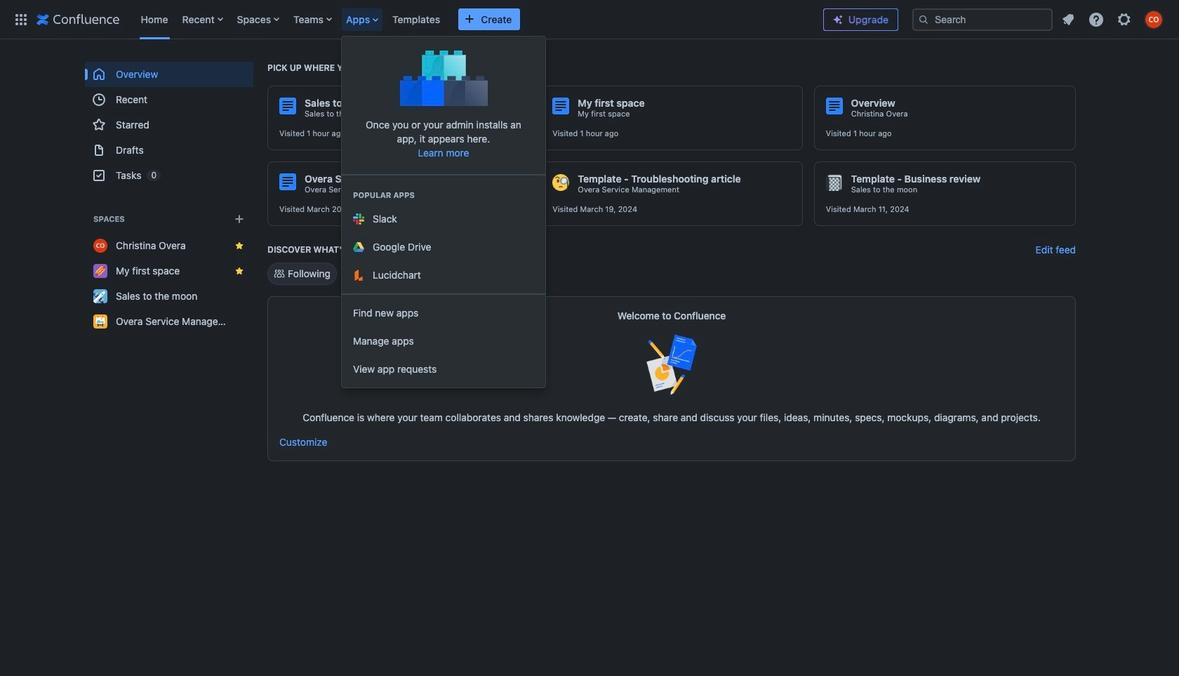 Task type: vqa. For each thing, say whether or not it's contained in the screenshot.
CONFLUENCE IMAGE
yes



Task type: locate. For each thing, give the bounding box(es) containing it.
notification icon image
[[1061, 11, 1077, 28]]

:face_with_monocle: image
[[553, 174, 570, 191]]

googledriveapp logo image
[[353, 242, 365, 252]]

banner
[[0, 0, 1180, 42]]

group
[[85, 62, 254, 188], [342, 174, 546, 294], [342, 294, 546, 388]]

unstar this space image
[[234, 265, 245, 277]]

0 horizontal spatial list
[[134, 0, 813, 39]]

slackforatlassianapp logo image
[[353, 214, 365, 225]]

lucidchartapp logo image
[[353, 270, 365, 281]]

unstar this space image
[[234, 240, 245, 251]]

create a space image
[[231, 211, 248, 228]]

confluence image
[[37, 11, 120, 28], [37, 11, 120, 28]]

global element
[[8, 0, 813, 39]]

1 horizontal spatial list
[[1056, 7, 1172, 32]]

:face_with_monocle: image
[[553, 174, 570, 191]]

list item
[[342, 0, 384, 39]]

heading
[[342, 190, 546, 201]]

list for premium "icon"
[[1056, 7, 1172, 32]]

None search field
[[913, 8, 1054, 31]]

premium image
[[833, 14, 844, 25]]

list for 'appswitcher icon'
[[134, 0, 813, 39]]

list
[[134, 0, 813, 39], [1056, 7, 1172, 32]]



Task type: describe. For each thing, give the bounding box(es) containing it.
appswitcher icon image
[[13, 11, 29, 28]]

help icon image
[[1089, 11, 1105, 28]]

Search field
[[913, 8, 1054, 31]]

:notebook: image
[[826, 174, 843, 191]]

settings icon image
[[1117, 11, 1134, 28]]

search image
[[919, 14, 930, 25]]

:notebook: image
[[826, 174, 843, 191]]



